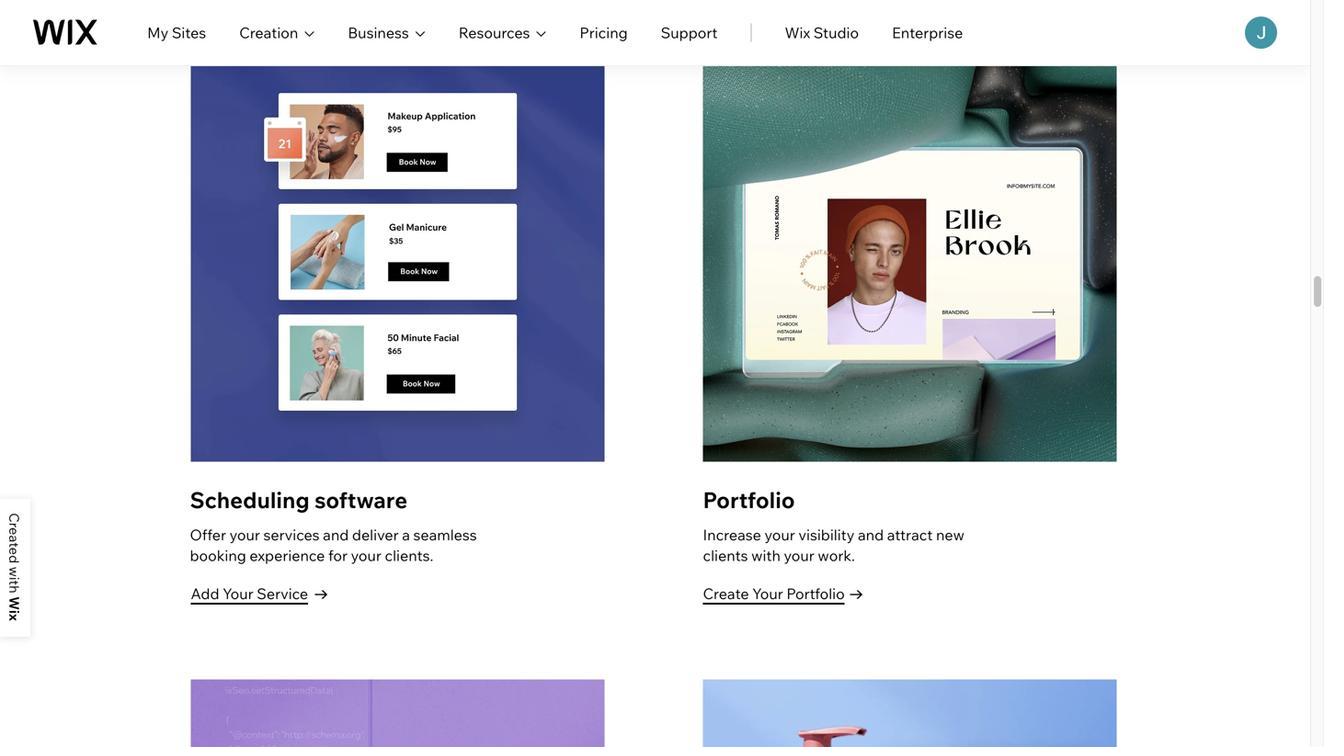 Task type: describe. For each thing, give the bounding box(es) containing it.
support link
[[661, 22, 718, 44]]

work.
[[818, 547, 855, 565]]

add
[[191, 585, 219, 603]]

new
[[936, 526, 965, 544]]

deliver
[[352, 526, 399, 544]]

visibility
[[799, 526, 855, 544]]

your down deliver at the left of the page
[[351, 547, 382, 565]]

attract
[[887, 526, 933, 544]]

and for for
[[323, 526, 349, 544]]

increase
[[703, 526, 761, 544]]

your right the "with"
[[784, 547, 815, 565]]

clients
[[703, 547, 748, 565]]

add your service
[[191, 585, 308, 603]]

create
[[703, 585, 749, 603]]

your for add
[[223, 585, 254, 603]]

clients.
[[385, 547, 434, 565]]

creation
[[239, 23, 298, 42]]

scheduling software
[[190, 486, 408, 514]]

studio
[[814, 23, 859, 42]]

enterprise
[[892, 23, 963, 42]]

homepage of a portfolio website featuring a portrait shot of the artist. image
[[703, 43, 1117, 462]]

options for booking beauty treatments with wix bookings image
[[191, 43, 605, 462]]

add your service link
[[191, 581, 328, 609]]

create your portfolio link
[[703, 581, 863, 609]]

wix studio
[[785, 23, 859, 42]]

your up booking
[[230, 526, 260, 544]]

profile image image
[[1245, 17, 1278, 49]]

pricing link
[[580, 22, 628, 44]]

my sites
[[147, 23, 206, 42]]

0 vertical spatial portfolio
[[703, 486, 795, 514]]

resources button
[[459, 22, 547, 44]]

wix
[[785, 23, 810, 42]]



Task type: locate. For each thing, give the bounding box(es) containing it.
for
[[328, 547, 348, 565]]

wix studio link
[[785, 22, 859, 44]]

portfolio down the work.
[[787, 585, 845, 603]]

0 horizontal spatial your
[[223, 585, 254, 603]]

pricing
[[580, 23, 628, 42]]

your down the "with"
[[752, 585, 783, 603]]

offer
[[190, 526, 226, 544]]

2 your from the left
[[752, 585, 783, 603]]

and left the attract
[[858, 526, 884, 544]]

logo maker tool creating a customized icon for a cosmetics company. image
[[703, 680, 1117, 748]]

software
[[315, 486, 408, 514]]

your for create
[[752, 585, 783, 603]]

with
[[752, 547, 781, 565]]

portfolio up increase
[[703, 486, 795, 514]]

website domain image
[[191, 680, 605, 748]]

and for work.
[[858, 526, 884, 544]]

services
[[264, 526, 320, 544]]

service
[[257, 585, 308, 603]]

business button
[[348, 22, 426, 44]]

business
[[348, 23, 409, 42]]

booking
[[190, 547, 246, 565]]

your
[[230, 526, 260, 544], [765, 526, 795, 544], [351, 547, 382, 565], [784, 547, 815, 565]]

my
[[147, 23, 169, 42]]

and
[[323, 526, 349, 544], [858, 526, 884, 544]]

and inside increase your visibility and attract new clients with your work.
[[858, 526, 884, 544]]

creation button
[[239, 22, 315, 44]]

1 your from the left
[[223, 585, 254, 603]]

offer your services and deliver a seamless booking experience for your clients.
[[190, 526, 477, 565]]

resources
[[459, 23, 530, 42]]

increase your visibility and attract new clients with your work.
[[703, 526, 965, 565]]

1 horizontal spatial and
[[858, 526, 884, 544]]

your right add
[[223, 585, 254, 603]]

2 and from the left
[[858, 526, 884, 544]]

my sites link
[[147, 22, 206, 44]]

your
[[223, 585, 254, 603], [752, 585, 783, 603]]

a
[[402, 526, 410, 544]]

experience
[[250, 547, 325, 565]]

created with wix image
[[9, 514, 19, 622]]

portfolio
[[703, 486, 795, 514], [787, 585, 845, 603]]

your up the "with"
[[765, 526, 795, 544]]

seamless
[[413, 526, 477, 544]]

1 vertical spatial portfolio
[[787, 585, 845, 603]]

your inside "link"
[[223, 585, 254, 603]]

1 and from the left
[[323, 526, 349, 544]]

scheduling
[[190, 486, 310, 514]]

create your portfolio
[[703, 585, 845, 603]]

1 horizontal spatial your
[[752, 585, 783, 603]]

and up for
[[323, 526, 349, 544]]

support
[[661, 23, 718, 42]]

enterprise link
[[892, 22, 963, 44]]

sites
[[172, 23, 206, 42]]

0 horizontal spatial and
[[323, 526, 349, 544]]

and inside 'offer your services and deliver a seamless booking experience for your clients.'
[[323, 526, 349, 544]]



Task type: vqa. For each thing, say whether or not it's contained in the screenshot.
Portfolio & CV website templates - School Project image
no



